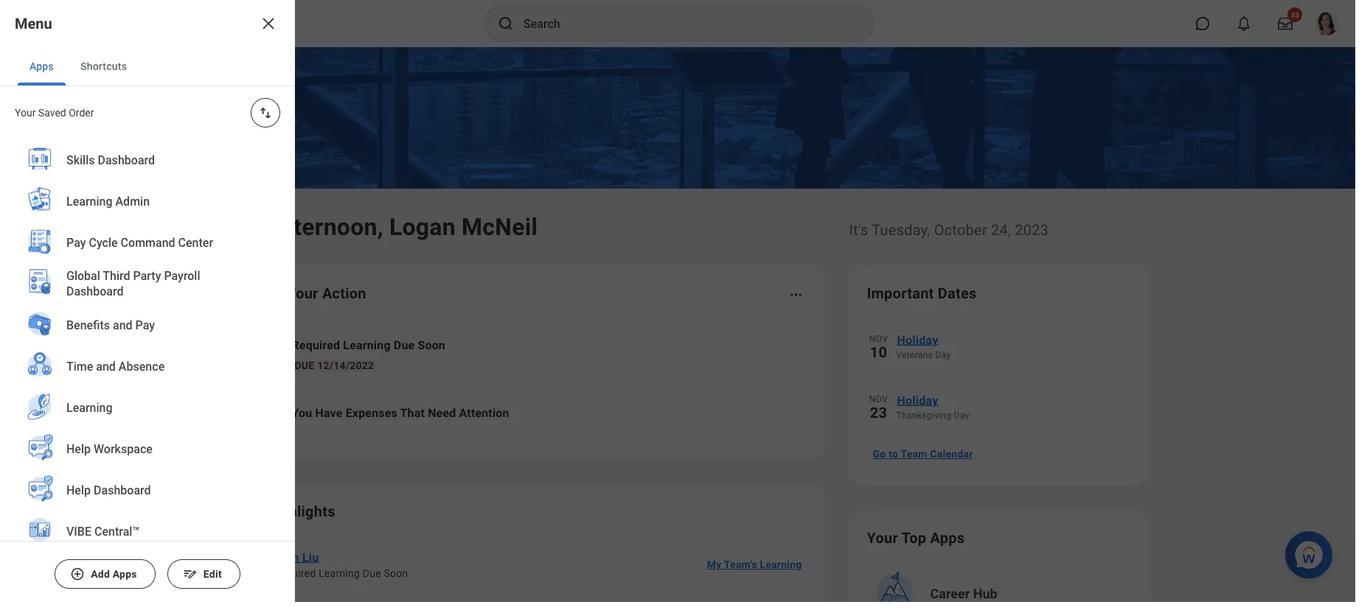 Task type: describe. For each thing, give the bounding box(es) containing it.
holiday for 23
[[897, 394, 939, 408]]

1 horizontal spatial your
[[287, 285, 318, 302]]

pay cycle command center
[[66, 236, 213, 250]]

help dashboard
[[66, 483, 151, 497]]

add apps
[[91, 569, 137, 581]]

1 horizontal spatial pay
[[135, 318, 155, 332]]

thanksgiving
[[897, 411, 952, 421]]

help for help dashboard
[[66, 483, 91, 497]]

holiday button for 23
[[897, 391, 1133, 410]]

global third party payroll dashboard
[[66, 269, 200, 299]]

workspace
[[94, 442, 153, 456]]

hub
[[974, 587, 998, 602]]

notifications large image
[[1237, 16, 1252, 31]]

help workspace link
[[18, 429, 277, 471]]

good afternoon, logan mcneil main content
[[0, 47, 1357, 603]]

10
[[870, 344, 888, 361]]

time
[[66, 359, 93, 373]]

global navigation dialog
[[0, 0, 295, 603]]

saved
[[38, 107, 66, 119]]

benefits and pay link
[[18, 305, 277, 347]]

12/14/2022
[[317, 360, 374, 372]]

holiday for 10
[[897, 333, 939, 347]]

skills dashboard
[[66, 153, 155, 167]]

2023
[[1015, 221, 1049, 239]]

payroll
[[164, 269, 200, 283]]

1 horizontal spatial apps
[[113, 569, 137, 581]]

my
[[707, 559, 722, 571]]

third
[[103, 269, 130, 283]]

my team's learning button
[[701, 550, 808, 580]]

required inside beth liu required learning due soon
[[274, 568, 316, 580]]

24,
[[991, 221, 1011, 239]]

shortcuts button
[[69, 47, 139, 86]]

add apps button
[[55, 560, 156, 589]]

need
[[428, 406, 456, 420]]

global
[[66, 269, 100, 283]]

expenses
[[346, 406, 397, 420]]

due for learning
[[295, 360, 315, 372]]

day for 23
[[954, 411, 970, 421]]

go to team calendar button
[[867, 440, 979, 469]]

afternoon,
[[269, 213, 383, 241]]

career
[[931, 587, 970, 602]]

admin
[[115, 194, 150, 208]]

help workspace
[[66, 442, 153, 456]]

learning inside required learning due soon due 12/14/2022
[[343, 338, 391, 352]]

nov 23
[[870, 395, 888, 422]]

text edit image
[[183, 567, 198, 582]]

vibe
[[66, 525, 91, 539]]

x image
[[260, 15, 277, 32]]

and for time
[[96, 359, 116, 373]]

career hub
[[931, 587, 998, 602]]

go
[[873, 448, 886, 460]]

learning admin
[[66, 194, 150, 208]]

cycle
[[89, 236, 118, 250]]

apps button
[[18, 47, 66, 86]]

required inside required learning due soon due 12/14/2022
[[292, 338, 340, 352]]

required learning due soon due 12/14/2022
[[292, 338, 446, 372]]

vibe central™ link
[[18, 511, 277, 554]]

top
[[902, 530, 927, 547]]

inbox large image
[[1278, 16, 1293, 31]]

team's
[[724, 559, 757, 571]]

important dates
[[867, 285, 977, 302]]

23
[[870, 404, 888, 422]]

dashboard inside global third party payroll dashboard
[[66, 285, 124, 299]]

benefits
[[66, 318, 110, 332]]

order
[[69, 107, 94, 119]]

learning inside 'link'
[[66, 401, 112, 415]]

awaiting your action
[[224, 285, 366, 302]]

learning admin link
[[18, 181, 277, 224]]

beth
[[274, 551, 299, 565]]

help dashboard link
[[18, 470, 277, 513]]

pay cycle command center link
[[18, 222, 277, 265]]

beth liu button
[[268, 549, 325, 567]]

learning inside 'button'
[[760, 559, 802, 571]]

skills
[[66, 153, 95, 167]]

my team's learning
[[707, 559, 802, 571]]

october
[[934, 221, 988, 239]]

command
[[121, 236, 175, 250]]

vibe central™
[[66, 525, 140, 539]]

you have expenses that need attention button
[[224, 384, 808, 443]]

add
[[91, 569, 110, 581]]

action
[[322, 285, 366, 302]]

attention
[[459, 406, 509, 420]]

you
[[292, 406, 312, 420]]

soon inside required learning due soon due 12/14/2022
[[418, 338, 446, 352]]

mcneil
[[462, 213, 538, 241]]

your for your saved order
[[15, 107, 36, 119]]

logan
[[389, 213, 456, 241]]

to
[[889, 448, 899, 460]]

center
[[178, 236, 213, 250]]

go to team calendar
[[873, 448, 973, 460]]



Task type: locate. For each thing, give the bounding box(es) containing it.
day right thanksgiving
[[954, 411, 970, 421]]

2 help from the top
[[66, 483, 91, 497]]

time and absence
[[66, 359, 165, 373]]

1 horizontal spatial soon
[[418, 338, 446, 352]]

1 vertical spatial holiday
[[897, 394, 939, 408]]

liu
[[302, 551, 319, 565]]

apps down menu
[[30, 60, 54, 72]]

good
[[206, 213, 263, 241]]

1 vertical spatial soon
[[384, 568, 408, 580]]

1 vertical spatial due
[[295, 360, 315, 372]]

1 vertical spatial and
[[96, 359, 116, 373]]

soon
[[418, 338, 446, 352], [384, 568, 408, 580]]

0 horizontal spatial your
[[15, 107, 36, 119]]

good afternoon, logan mcneil
[[206, 213, 538, 241]]

important
[[867, 285, 934, 302]]

due
[[394, 338, 415, 352], [295, 360, 315, 372], [363, 568, 381, 580]]

1 vertical spatial pay
[[135, 318, 155, 332]]

team highlights list
[[224, 540, 808, 603]]

nov
[[870, 334, 888, 344], [870, 395, 888, 405]]

holiday thanksgiving day
[[897, 394, 970, 421]]

team right "to"
[[901, 448, 928, 460]]

0 vertical spatial pay
[[66, 236, 86, 250]]

holiday up thanksgiving
[[897, 394, 939, 408]]

required up 12/14/2022
[[292, 338, 340, 352]]

2 nov from the top
[[870, 395, 888, 405]]

learning link
[[18, 387, 277, 430]]

2 vertical spatial apps
[[113, 569, 137, 581]]

nov 10
[[870, 334, 888, 361]]

2 holiday from the top
[[897, 394, 939, 408]]

learning
[[66, 194, 112, 208], [343, 338, 391, 352], [66, 401, 112, 415], [760, 559, 802, 571], [319, 568, 360, 580]]

2 vertical spatial your
[[867, 530, 898, 547]]

2 horizontal spatial your
[[867, 530, 898, 547]]

0 vertical spatial nov
[[870, 334, 888, 344]]

nov for 23
[[870, 395, 888, 405]]

learning inside beth liu required learning due soon
[[319, 568, 360, 580]]

learning up 12/14/2022
[[343, 338, 391, 352]]

due for liu
[[363, 568, 381, 580]]

apps right top in the right of the page
[[931, 530, 965, 547]]

that
[[400, 406, 425, 420]]

it's
[[849, 221, 869, 239]]

day
[[936, 350, 951, 361], [954, 411, 970, 421]]

2 vertical spatial due
[[363, 568, 381, 580]]

search image
[[497, 15, 515, 32]]

highlights
[[266, 503, 335, 520]]

plus circle image
[[70, 567, 85, 582]]

holiday inside holiday thanksgiving day
[[897, 394, 939, 408]]

and for benefits
[[113, 318, 133, 332]]

holiday button
[[897, 330, 1133, 350], [897, 391, 1133, 410]]

help inside 'link'
[[66, 483, 91, 497]]

dashboard
[[98, 153, 155, 167], [66, 285, 124, 299], [94, 483, 151, 497]]

help left workspace
[[66, 442, 91, 456]]

tab list
[[0, 47, 295, 86]]

your left saved on the top left of page
[[15, 107, 36, 119]]

1 horizontal spatial team
[[901, 448, 928, 460]]

0 vertical spatial help
[[66, 442, 91, 456]]

0 vertical spatial holiday button
[[897, 330, 1133, 350]]

sort image
[[258, 105, 273, 120]]

and
[[113, 318, 133, 332], [96, 359, 116, 373]]

absence
[[119, 359, 165, 373]]

dashboard down workspace
[[94, 483, 151, 497]]

help for help workspace
[[66, 442, 91, 456]]

veterans
[[897, 350, 933, 361]]

banner
[[0, 0, 1357, 47]]

help up vibe
[[66, 483, 91, 497]]

team left highlights
[[224, 503, 262, 520]]

1 vertical spatial required
[[274, 568, 316, 580]]

holiday inside holiday veterans day
[[897, 333, 939, 347]]

apps right add
[[113, 569, 137, 581]]

team highlights
[[224, 503, 335, 520]]

required down beth liu button
[[274, 568, 316, 580]]

0 horizontal spatial due
[[295, 360, 315, 372]]

0 horizontal spatial team
[[224, 503, 262, 520]]

2 horizontal spatial due
[[394, 338, 415, 352]]

beth liu required learning due soon
[[274, 551, 408, 580]]

0 vertical spatial due
[[394, 338, 415, 352]]

tuesday,
[[872, 221, 931, 239]]

1 nov from the top
[[870, 334, 888, 344]]

holiday button for 10
[[897, 330, 1133, 350]]

tab list containing apps
[[0, 47, 295, 86]]

1 holiday from the top
[[897, 333, 939, 347]]

pay left the cycle
[[66, 236, 86, 250]]

due inside beth liu required learning due soon
[[363, 568, 381, 580]]

central™
[[94, 525, 140, 539]]

and right time
[[96, 359, 116, 373]]

day right the veterans
[[936, 350, 951, 361]]

dashboard up admin
[[98, 153, 155, 167]]

your
[[15, 107, 36, 119], [287, 285, 318, 302], [867, 530, 898, 547]]

edit button
[[167, 560, 240, 589]]

2 holiday button from the top
[[897, 391, 1133, 410]]

1 horizontal spatial day
[[954, 411, 970, 421]]

apps inside good afternoon, logan mcneil main content
[[931, 530, 965, 547]]

1 vertical spatial holiday button
[[897, 391, 1133, 410]]

1 horizontal spatial due
[[363, 568, 381, 580]]

pay
[[66, 236, 86, 250], [135, 318, 155, 332]]

0 vertical spatial dashboard
[[98, 153, 155, 167]]

1 vertical spatial team
[[224, 503, 262, 520]]

0 vertical spatial your
[[15, 107, 36, 119]]

learning down 'liu'
[[319, 568, 360, 580]]

1 vertical spatial dashboard
[[66, 285, 124, 299]]

day inside holiday thanksgiving day
[[954, 411, 970, 421]]

0 vertical spatial soon
[[418, 338, 446, 352]]

dashboard inside 'link'
[[94, 483, 151, 497]]

learning right team's
[[760, 559, 802, 571]]

0 vertical spatial day
[[936, 350, 951, 361]]

dashboard down "global"
[[66, 285, 124, 299]]

awaiting
[[224, 285, 283, 302]]

party
[[133, 269, 161, 283]]

benefits management image
[[25, 103, 66, 141]]

shortcuts
[[80, 60, 127, 72]]

0 vertical spatial apps
[[30, 60, 54, 72]]

0 vertical spatial team
[[901, 448, 928, 460]]

pay up "absence"
[[135, 318, 155, 332]]

1 help from the top
[[66, 442, 91, 456]]

nov left holiday veterans day
[[870, 334, 888, 344]]

1 vertical spatial your
[[287, 285, 318, 302]]

0 horizontal spatial day
[[936, 350, 951, 361]]

learning down time
[[66, 401, 112, 415]]

nov for 10
[[870, 334, 888, 344]]

team inside button
[[901, 448, 928, 460]]

it's tuesday, october 24, 2023
[[849, 221, 1049, 239]]

your top apps
[[867, 530, 965, 547]]

have
[[315, 406, 343, 420]]

career hub button
[[869, 568, 1134, 603]]

your saved order
[[15, 107, 94, 119]]

you have expenses that need attention
[[292, 406, 509, 420]]

dates
[[938, 285, 977, 302]]

dashboard for skills
[[98, 153, 155, 167]]

0 vertical spatial required
[[292, 338, 340, 352]]

your left 'action'
[[287, 285, 318, 302]]

benefits and pay
[[66, 318, 155, 332]]

your left top in the right of the page
[[867, 530, 898, 547]]

0 horizontal spatial pay
[[66, 236, 86, 250]]

dashboard for help
[[94, 483, 151, 497]]

edit
[[203, 569, 222, 581]]

help
[[66, 442, 91, 456], [66, 483, 91, 497]]

1 holiday button from the top
[[897, 330, 1133, 350]]

profile logan mcneil element
[[1306, 7, 1348, 40]]

your inside global navigation dialog
[[15, 107, 36, 119]]

1 vertical spatial help
[[66, 483, 91, 497]]

1 vertical spatial nov
[[870, 395, 888, 405]]

learning down skills on the left of page
[[66, 194, 112, 208]]

and right the benefits
[[113, 318, 133, 332]]

0 vertical spatial and
[[113, 318, 133, 332]]

your for your top apps
[[867, 530, 898, 547]]

2 horizontal spatial apps
[[931, 530, 965, 547]]

1 vertical spatial day
[[954, 411, 970, 421]]

1 vertical spatial apps
[[931, 530, 965, 547]]

0 horizontal spatial apps
[[30, 60, 54, 72]]

team
[[901, 448, 928, 460], [224, 503, 262, 520]]

0 vertical spatial holiday
[[897, 333, 939, 347]]

day inside holiday veterans day
[[936, 350, 951, 361]]

menu
[[15, 15, 52, 32]]

day for 10
[[936, 350, 951, 361]]

0 horizontal spatial soon
[[384, 568, 408, 580]]

2 vertical spatial dashboard
[[94, 483, 151, 497]]

calendar
[[930, 448, 973, 460]]

important dates element
[[867, 322, 1133, 437]]

holiday up the veterans
[[897, 333, 939, 347]]

awaiting your action list
[[224, 325, 808, 443]]

skills dashboard link
[[18, 139, 277, 182]]

time and absence link
[[18, 346, 277, 389]]

help inside 'link'
[[66, 442, 91, 456]]

nov down 10
[[870, 395, 888, 405]]

required
[[292, 338, 340, 352], [274, 568, 316, 580]]

soon inside beth liu required learning due soon
[[384, 568, 408, 580]]



Task type: vqa. For each thing, say whether or not it's contained in the screenshot.
Awaiting
yes



